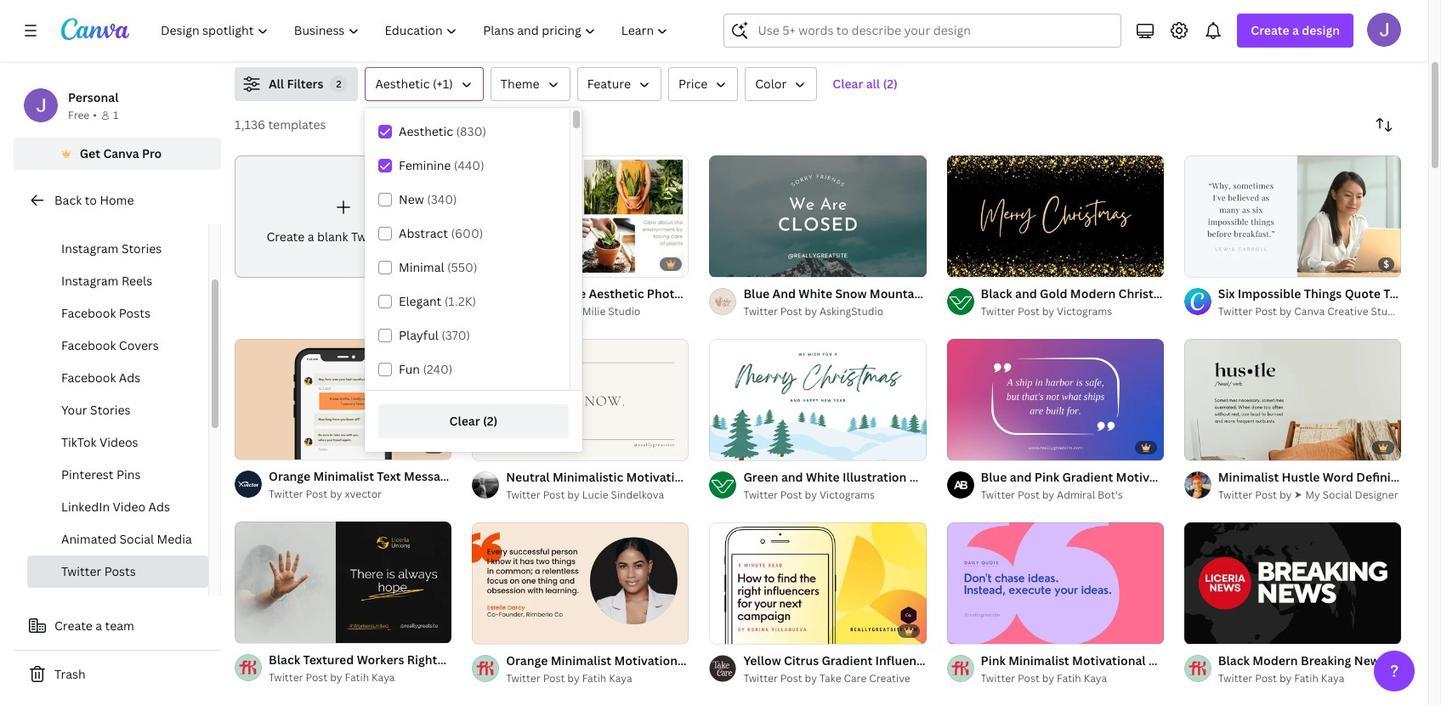 Task type: locate. For each thing, give the bounding box(es) containing it.
2 filter options selected element
[[330, 76, 347, 93]]

1 vertical spatial pink
[[981, 653, 1006, 669]]

your
[[61, 402, 87, 418]]

2 horizontal spatial black
[[1218, 653, 1250, 669]]

orange
[[269, 469, 311, 485], [506, 653, 548, 669]]

0 vertical spatial christmas
[[1119, 286, 1177, 302]]

green and white illustration christmas greeting twitter post twitter post by victograms
[[744, 469, 1093, 502]]

1 horizontal spatial victograms
[[1057, 304, 1112, 319]]

2 twitter post by fatih kaya link from the left
[[506, 671, 689, 688]]

1 vertical spatial aesthetic
[[399, 123, 453, 139]]

aesthetic (+1)
[[375, 76, 453, 92]]

fatih inside pink minimalist motivational quote twitter post twitter post by fatih kaya
[[1057, 672, 1081, 686]]

0 vertical spatial white
[[506, 286, 540, 302]]

1 vertical spatial white
[[806, 469, 840, 485]]

minimalist up twitter post by xvector link
[[313, 469, 374, 485]]

black inside black textured workers rights motivational quote twitter post twitter post by fatih kaya
[[269, 652, 300, 669]]

0 horizontal spatial create
[[54, 618, 93, 634]]

0 vertical spatial victograms
[[1057, 304, 1112, 319]]

(440)
[[454, 157, 484, 173]]

white left the 'collage'
[[506, 286, 540, 302]]

2 vertical spatial create
[[54, 618, 93, 634]]

and
[[1015, 286, 1037, 302], [781, 469, 803, 485], [1010, 469, 1032, 485]]

pink minimalist motivational quote twitter post twitter post by fatih kaya
[[981, 653, 1257, 686]]

stories up reels
[[121, 241, 162, 257]]

0 vertical spatial creative
[[1327, 304, 1369, 319]]

white left illustration
[[806, 469, 840, 485]]

1 horizontal spatial a
[[308, 229, 314, 245]]

1 vertical spatial social
[[119, 531, 154, 548]]

christmas inside green and white illustration christmas greeting twitter post twitter post by victograms
[[910, 469, 968, 485]]

2 horizontal spatial create
[[1251, 22, 1290, 38]]

black inside black and gold modern christmas greeting twitter post twitter post by victograms
[[981, 286, 1012, 302]]

0 vertical spatial modern
[[1070, 286, 1116, 302]]

and right green
[[781, 469, 803, 485]]

1 vertical spatial victograms
[[820, 488, 875, 502]]

1 horizontal spatial create
[[267, 229, 305, 245]]

0 horizontal spatial clear
[[449, 413, 480, 429]]

3 facebook from the top
[[61, 370, 116, 386]]

4 kaya from the left
[[1321, 672, 1345, 686]]

twitter post by fatih kaya link for pink minimalist motivational quote twitter post
[[981, 671, 1164, 688]]

modern inside black and gold modern christmas greeting twitter post twitter post by victograms
[[1070, 286, 1116, 302]]

care
[[844, 672, 867, 686]]

0 horizontal spatial creative
[[869, 672, 910, 686]]

minimalist inside pink minimalist motivational quote twitter post twitter post by fatih kaya
[[1009, 653, 1069, 669]]

Search search field
[[758, 14, 1111, 47]]

feminine
[[399, 157, 451, 173]]

stories down "facebook ads" link
[[90, 402, 131, 418]]

fatih down pink minimalist motivational quote twitter post link
[[1057, 672, 1081, 686]]

canva
[[103, 145, 139, 162], [1294, 304, 1325, 319]]

2 fatih from the left
[[582, 672, 607, 686]]

pinterest pins link
[[27, 459, 208, 491]]

1 vertical spatial modern
[[1253, 653, 1298, 669]]

black and gold modern christmas greeting twitter post image
[[947, 155, 1164, 277]]

a left the design
[[1293, 22, 1299, 38]]

victograms for modern
[[1057, 304, 1112, 319]]

facebook up your stories
[[61, 370, 116, 386]]

3 twitter post by fatih kaya link from the left
[[981, 671, 1164, 688]]

black for black and gold modern christmas greeting twitter post
[[981, 286, 1012, 302]]

x/twitter post templates image
[[1039, 0, 1401, 47]]

1 twitter post by fatih kaya link from the left
[[269, 670, 452, 687]]

black modern breaking news headline link
[[1218, 652, 1441, 671]]

pink inside blue and pink gradient motivational quote twitter post twitter post by admiral bot's
[[1035, 469, 1060, 485]]

4 fatih from the left
[[1294, 672, 1319, 686]]

2 horizontal spatial a
[[1293, 22, 1299, 38]]

tiktok
[[61, 435, 97, 451]]

creative
[[1327, 304, 1369, 319], [869, 672, 910, 686]]

ads down covers
[[119, 370, 140, 386]]

None search field
[[724, 14, 1122, 48]]

0 vertical spatial orange
[[269, 469, 311, 485]]

twitter post by fatih kaya link
[[269, 670, 452, 687], [506, 671, 689, 688], [981, 671, 1164, 688], [1218, 671, 1401, 688]]

motivational for pink minimalist motivational quote twitter post
[[1072, 653, 1146, 669]]

a inside button
[[95, 618, 102, 634]]

create inside dropdown button
[[1251, 22, 1290, 38]]

kaya down workers
[[372, 671, 395, 686]]

minimalist down orange minimalist motivational quote twitter post image
[[551, 653, 612, 669]]

black
[[981, 286, 1012, 302], [269, 652, 300, 669], [1218, 653, 1250, 669]]

0 vertical spatial gradient
[[1062, 469, 1113, 485]]

(370)
[[442, 327, 470, 344]]

0 horizontal spatial black
[[269, 652, 300, 669]]

1 horizontal spatial ads
[[148, 499, 170, 515]]

photo
[[647, 286, 682, 302]]

christmas left "blue"
[[910, 469, 968, 485]]

yellow citrus gradient influencer marketing twitter post twitter post by take care creative
[[744, 653, 1068, 686]]

canva left pro
[[103, 145, 139, 162]]

minimal
[[399, 259, 444, 276]]

1 vertical spatial creative
[[869, 672, 910, 686]]

create for create a design
[[1251, 22, 1290, 38]]

2 vertical spatial instagram
[[61, 273, 119, 289]]

minimalist left hustle
[[1218, 469, 1279, 485]]

1 vertical spatial instagram
[[61, 241, 119, 257]]

orange minimalist text message quote twitter post image
[[235, 339, 452, 461]]

create inside button
[[54, 618, 93, 634]]

victograms inside black and gold modern christmas greeting twitter post twitter post by victograms
[[1057, 304, 1112, 319]]

1 vertical spatial create
[[267, 229, 305, 245]]

pink
[[1035, 469, 1060, 485], [981, 653, 1006, 669]]

feature button
[[577, 67, 662, 101]]

twitter post by canva creative studio link
[[1218, 303, 1403, 320]]

videos
[[100, 435, 138, 451]]

and right "blue"
[[1010, 469, 1032, 485]]

1 horizontal spatial pink
[[1035, 469, 1060, 485]]

0 horizontal spatial orange
[[269, 469, 311, 485]]

1 vertical spatial greeting
[[971, 469, 1021, 485]]

1 horizontal spatial canva
[[1294, 304, 1325, 319]]

blue and pink gradient motivational quote twitter post image
[[947, 339, 1164, 461]]

twitter post by victograms link down gold at the right of the page
[[981, 303, 1164, 320]]

and inside green and white illustration christmas greeting twitter post twitter post by victograms
[[781, 469, 803, 485]]

ads right video
[[148, 499, 170, 515]]

1 horizontal spatial christmas
[[1119, 286, 1177, 302]]

motivational
[[626, 469, 700, 485], [1116, 469, 1190, 485], [446, 652, 520, 669], [614, 653, 688, 669], [1072, 653, 1146, 669]]

greeting up twitter post by admiral bot's link
[[971, 469, 1021, 485]]

fatih down breaking on the right bottom
[[1294, 672, 1319, 686]]

1 vertical spatial a
[[308, 229, 314, 245]]

clear (2) button
[[378, 405, 569, 439]]

top level navigation element
[[150, 14, 683, 48]]

greeting inside green and white illustration christmas greeting twitter post twitter post by victograms
[[971, 469, 1021, 485]]

playful (370)
[[399, 327, 470, 344]]

and for green
[[781, 469, 803, 485]]

studio inside white collage aesthetic photo gallery twitter post twitter post by milie studio
[[608, 304, 641, 319]]

citrus
[[784, 653, 819, 669]]

quote inside black textured workers rights motivational quote twitter post twitter post by fatih kaya
[[523, 652, 558, 669]]

creative down influencer
[[869, 672, 910, 686]]

creative inside yellow citrus gradient influencer marketing twitter post twitter post by take care creative
[[869, 672, 910, 686]]

gradient up admiral
[[1062, 469, 1113, 485]]

1 horizontal spatial gradient
[[1062, 469, 1113, 485]]

facebook covers
[[61, 338, 159, 354]]

post
[[394, 229, 420, 245], [773, 286, 799, 302], [1277, 286, 1302, 302], [543, 304, 565, 319], [780, 304, 802, 319], [1018, 304, 1040, 319], [1255, 304, 1277, 319], [539, 469, 565, 485], [785, 469, 811, 485], [1068, 469, 1093, 485], [1275, 469, 1301, 485], [306, 488, 328, 502], [543, 488, 565, 502], [780, 488, 802, 502], [1018, 488, 1040, 502], [1255, 488, 1277, 502], [605, 652, 631, 669], [773, 653, 799, 669], [1043, 653, 1068, 669], [1231, 653, 1257, 669], [306, 671, 328, 686], [543, 672, 565, 686], [780, 672, 802, 686], [1018, 672, 1040, 686], [1255, 672, 1277, 686]]

3 kaya from the left
[[1084, 672, 1107, 686]]

4 twitter post by fatih kaya link from the left
[[1218, 671, 1401, 688]]

1 vertical spatial clear
[[449, 413, 480, 429]]

0 horizontal spatial social
[[119, 531, 154, 548]]

1 vertical spatial twitter post by victograms link
[[744, 487, 926, 504]]

greeting inside black and gold modern christmas greeting twitter post twitter post by victograms
[[1180, 286, 1230, 302]]

1 vertical spatial posts
[[119, 305, 150, 321]]

clear (2)
[[449, 413, 498, 429]]

gradient up the care
[[822, 653, 873, 669]]

1 vertical spatial ads
[[148, 499, 170, 515]]

posts up instagram stories link
[[121, 208, 153, 224]]

kaya inside orange minimalist motivational quote twitter post twitter post by fatih kaya
[[609, 672, 632, 686]]

posts down reels
[[119, 305, 150, 321]]

1 vertical spatial stories
[[90, 402, 131, 418]]

kaya down orange minimalist motivational quote twitter post 'link'
[[609, 672, 632, 686]]

2 facebook from the top
[[61, 338, 116, 354]]

2 vertical spatial facebook
[[61, 370, 116, 386]]

black modern breaking news headline  twitter post by fatih kaya
[[1218, 653, 1441, 686]]

0 vertical spatial facebook
[[61, 305, 116, 321]]

creative down "six impossible things quote twitter po" link
[[1327, 304, 1369, 319]]

posts inside instagram posts link
[[121, 208, 153, 224]]

2 vertical spatial posts
[[104, 564, 136, 580]]

create a design button
[[1238, 14, 1354, 48]]

a left team
[[95, 618, 102, 634]]

social down word
[[1323, 488, 1353, 502]]

0 vertical spatial create
[[1251, 22, 1290, 38]]

motivational for orange minimalist motivational quote twitter post
[[614, 653, 688, 669]]

1 horizontal spatial creative
[[1327, 304, 1369, 319]]

clear for clear all (2)
[[833, 76, 863, 92]]

by inside pink minimalist motivational quote twitter post twitter post by fatih kaya
[[1042, 672, 1055, 686]]

orange inside orange minimalist text message quote twitter post twitter post by xvector
[[269, 469, 311, 485]]

twitter post by victograms link
[[981, 303, 1164, 320], [744, 487, 926, 504]]

0 horizontal spatial christmas
[[910, 469, 968, 485]]

personal
[[68, 89, 119, 105]]

create left blank
[[267, 229, 305, 245]]

victograms down illustration
[[820, 488, 875, 502]]

clear left all
[[833, 76, 863, 92]]

1 facebook from the top
[[61, 305, 116, 321]]

studio inside six impossible things quote twitter po twitter post by canva creative studio
[[1371, 304, 1403, 319]]

victograms inside green and white illustration christmas greeting twitter post twitter post by victograms
[[820, 488, 875, 502]]

twitter post by victograms link for gold
[[981, 303, 1164, 320]]

by
[[567, 304, 580, 319], [805, 304, 817, 319], [1042, 304, 1055, 319], [1280, 304, 1292, 319], [330, 488, 342, 502], [567, 488, 580, 502], [805, 488, 817, 502], [1042, 488, 1055, 502], [1280, 488, 1292, 502], [330, 671, 342, 686], [567, 672, 580, 686], [805, 672, 817, 686], [1042, 672, 1055, 686], [1280, 672, 1292, 686]]

0 vertical spatial pink
[[1035, 469, 1060, 485]]

0 horizontal spatial ads
[[119, 370, 140, 386]]

aesthetic
[[375, 76, 430, 92], [399, 123, 453, 139], [589, 286, 644, 302]]

Sort by button
[[1367, 108, 1401, 142]]

motivational inside black textured workers rights motivational quote twitter post twitter post by fatih kaya
[[446, 652, 520, 669]]

victograms down gold at the right of the page
[[1057, 304, 1112, 319]]

christmas left six
[[1119, 286, 1177, 302]]

social
[[1323, 488, 1353, 502], [119, 531, 154, 548]]

1 horizontal spatial greeting
[[1180, 286, 1230, 302]]

0 vertical spatial a
[[1293, 22, 1299, 38]]

kaya down pink minimalist motivational quote twitter post link
[[1084, 672, 1107, 686]]

kaya inside pink minimalist motivational quote twitter post twitter post by fatih kaya
[[1084, 672, 1107, 686]]

0 vertical spatial stories
[[121, 241, 162, 257]]

free •
[[68, 108, 97, 122]]

minimalist inside orange minimalist motivational quote twitter post twitter post by fatih kaya
[[551, 653, 612, 669]]

1 horizontal spatial studio
[[1371, 304, 1403, 319]]

abstract (600)
[[399, 225, 483, 241]]

posts inside facebook posts link
[[119, 305, 150, 321]]

1 horizontal spatial twitter post by victograms link
[[981, 303, 1164, 320]]

green and white illustration christmas greeting twitter post link
[[744, 468, 1093, 487]]

create a team
[[54, 618, 134, 634]]

0 vertical spatial greeting
[[1180, 286, 1230, 302]]

1 studio from the left
[[608, 304, 641, 319]]

twitter post by xvector link
[[269, 487, 452, 504]]

quote inside the neutral minimalistic motivational quote twitter post twitter post by lucie sindelkova
[[703, 469, 739, 485]]

and for blue
[[1010, 469, 1032, 485]]

green and white illustration christmas greeting twitter post image
[[709, 339, 926, 461]]

neutral
[[506, 469, 550, 485]]

white inside white collage aesthetic photo gallery twitter post twitter post by milie studio
[[506, 286, 540, 302]]

3 instagram from the top
[[61, 273, 119, 289]]

1 horizontal spatial social
[[1323, 488, 1353, 502]]

and inside blue and pink gradient motivational quote twitter post twitter post by admiral bot's
[[1010, 469, 1032, 485]]

by inside black and gold modern christmas greeting twitter post twitter post by victograms
[[1042, 304, 1055, 319]]

greeting for illustration
[[971, 469, 1021, 485]]

fatih down workers
[[345, 671, 369, 686]]

1 vertical spatial orange
[[506, 653, 548, 669]]

orange inside orange minimalist motivational quote twitter post twitter post by fatih kaya
[[506, 653, 548, 669]]

1 fatih from the left
[[345, 671, 369, 686]]

kaya inside black textured workers rights motivational quote twitter post twitter post by fatih kaya
[[372, 671, 395, 686]]

social down video
[[119, 531, 154, 548]]

video
[[113, 499, 146, 515]]

tiktok videos link
[[27, 427, 208, 459]]

christmas inside black and gold modern christmas greeting twitter post twitter post by victograms
[[1119, 286, 1177, 302]]

0 horizontal spatial studio
[[608, 304, 641, 319]]

3 fatih from the left
[[1057, 672, 1081, 686]]

new
[[399, 191, 424, 207]]

1 horizontal spatial (2)
[[883, 76, 898, 92]]

0 horizontal spatial (2)
[[483, 413, 498, 429]]

modern right gold at the right of the page
[[1070, 286, 1116, 302]]

milie
[[582, 304, 606, 319]]

1 horizontal spatial orange
[[506, 653, 548, 669]]

(600)
[[451, 225, 483, 241]]

reels
[[121, 273, 152, 289]]

elegant (1.2k)
[[399, 293, 476, 310]]

a left blank
[[308, 229, 314, 245]]

(240)
[[423, 361, 453, 378]]

0 vertical spatial clear
[[833, 76, 863, 92]]

modern left breaking on the right bottom
[[1253, 653, 1298, 669]]

orange minimalist motivational quote twitter post twitter post by fatih kaya
[[506, 653, 799, 686]]

black inside black modern breaking news headline  twitter post by fatih kaya
[[1218, 653, 1250, 669]]

covers
[[119, 338, 159, 354]]

1 vertical spatial facebook
[[61, 338, 116, 354]]

1 horizontal spatial white
[[806, 469, 840, 485]]

color
[[755, 76, 787, 92]]

your stories link
[[27, 395, 208, 427]]

studio for photo
[[608, 304, 641, 319]]

2 instagram from the top
[[61, 241, 119, 257]]

aesthetic inside 'button'
[[375, 76, 430, 92]]

kaya inside black modern breaking news headline  twitter post by fatih kaya
[[1321, 672, 1345, 686]]

fatih down orange minimalist motivational quote twitter post 'link'
[[582, 672, 607, 686]]

gradient inside yellow citrus gradient influencer marketing twitter post twitter post by take care creative
[[822, 653, 873, 669]]

aesthetic for aesthetic (+1)
[[375, 76, 430, 92]]

black modern breaking news headline twitter post image
[[1184, 523, 1401, 645]]

instagram for instagram reels
[[61, 273, 119, 289]]

0 vertical spatial aesthetic
[[375, 76, 430, 92]]

facebook ads link
[[27, 362, 208, 395]]

1 vertical spatial canva
[[1294, 304, 1325, 319]]

instagram for instagram posts
[[61, 208, 119, 224]]

motivational inside the neutral minimalistic motivational quote twitter post twitter post by lucie sindelkova
[[626, 469, 700, 485]]

yellow
[[744, 653, 781, 669]]

modern inside black modern breaking news headline  twitter post by fatih kaya
[[1253, 653, 1298, 669]]

facebook down instagram reels
[[61, 305, 116, 321]]

create
[[1251, 22, 1290, 38], [267, 229, 305, 245], [54, 618, 93, 634]]

1 horizontal spatial black
[[981, 286, 1012, 302]]

by inside the neutral minimalistic motivational quote twitter post twitter post by lucie sindelkova
[[567, 488, 580, 502]]

yellow citrus gradient influencer marketing twitter post image
[[709, 523, 926, 645]]

and for black
[[1015, 286, 1037, 302]]

0 vertical spatial posts
[[121, 208, 153, 224]]

(2)
[[883, 76, 898, 92], [483, 413, 498, 429]]

askingstudio
[[820, 304, 884, 319]]

twitt
[[1417, 469, 1441, 485]]

create a blank twitter post element
[[235, 156, 452, 278]]

minimalist right marketing in the bottom right of the page
[[1009, 653, 1069, 669]]

twitter post by fatih kaya link for black textured workers rights motivational quote twitter post
[[269, 670, 452, 687]]

1 vertical spatial gradient
[[822, 653, 873, 669]]

0 horizontal spatial greeting
[[971, 469, 1021, 485]]

0 horizontal spatial twitter post by victograms link
[[744, 487, 926, 504]]

0 horizontal spatial pink
[[981, 653, 1006, 669]]

2 vertical spatial a
[[95, 618, 102, 634]]

orange for orange minimalist motivational quote twitter post
[[506, 653, 548, 669]]

canva down the things
[[1294, 304, 1325, 319]]

orange for orange minimalist text message quote twitter post
[[269, 469, 311, 485]]

create a design
[[1251, 22, 1340, 38]]

0 horizontal spatial a
[[95, 618, 102, 634]]

aesthetic up feminine
[[399, 123, 453, 139]]

a inside dropdown button
[[1293, 22, 1299, 38]]

1 vertical spatial christmas
[[910, 469, 968, 485]]

kaya down black modern breaking news headline link
[[1321, 672, 1345, 686]]

0 horizontal spatial gradient
[[822, 653, 873, 669]]

0 horizontal spatial victograms
[[820, 488, 875, 502]]

motivational inside pink minimalist motivational quote twitter post twitter post by fatih kaya
[[1072, 653, 1146, 669]]

neutral minimalistic motivational quote twitter post image
[[472, 339, 689, 461]]

greeting left impossible
[[1180, 286, 1230, 302]]

get canva pro button
[[14, 138, 221, 170]]

create left the design
[[1251, 22, 1290, 38]]

1 vertical spatial (2)
[[483, 413, 498, 429]]

by inside six impossible things quote twitter po twitter post by canva creative studio
[[1280, 304, 1292, 319]]

2 kaya from the left
[[609, 672, 632, 686]]

studio right milie
[[608, 304, 641, 319]]

1 instagram from the top
[[61, 208, 119, 224]]

minimalist inside orange minimalist text message quote twitter post twitter post by xvector
[[313, 469, 374, 485]]

2 vertical spatial aesthetic
[[589, 286, 644, 302]]

2 studio from the left
[[1371, 304, 1403, 319]]

fatih inside orange minimalist motivational quote twitter post twitter post by fatih kaya
[[582, 672, 607, 686]]

quote inside orange minimalist motivational quote twitter post twitter post by fatih kaya
[[691, 653, 727, 669]]

posts down 'animated social media' link
[[104, 564, 136, 580]]

six
[[1218, 286, 1235, 302]]

minimalist for pink minimalist motivational quote twitter post
[[1009, 653, 1069, 669]]

stories
[[121, 241, 162, 257], [90, 402, 131, 418]]

0 horizontal spatial white
[[506, 286, 540, 302]]

and inside black and gold modern christmas greeting twitter post twitter post by victograms
[[1015, 286, 1037, 302]]

all
[[269, 76, 284, 92]]

clear down the (240)
[[449, 413, 480, 429]]

0 horizontal spatial canva
[[103, 145, 139, 162]]

0 vertical spatial (2)
[[883, 76, 898, 92]]

greeting
[[1180, 286, 1230, 302], [971, 469, 1021, 485]]

1 horizontal spatial modern
[[1253, 653, 1298, 669]]

motivational inside blue and pink gradient motivational quote twitter post twitter post by admiral bot's
[[1116, 469, 1190, 485]]

tiktok videos
[[61, 435, 138, 451]]

linkedin
[[61, 499, 110, 515]]

0 vertical spatial twitter post by victograms link
[[981, 303, 1164, 320]]

1 horizontal spatial clear
[[833, 76, 863, 92]]

0 vertical spatial ads
[[119, 370, 140, 386]]

create left team
[[54, 618, 93, 634]]

motivational inside orange minimalist motivational quote twitter post twitter post by fatih kaya
[[614, 653, 688, 669]]

aesthetic up twitter post by milie studio link
[[589, 286, 644, 302]]

0 vertical spatial social
[[1323, 488, 1353, 502]]

modern
[[1070, 286, 1116, 302], [1253, 653, 1298, 669]]

aesthetic left (+1)
[[375, 76, 430, 92]]

0 vertical spatial canva
[[103, 145, 139, 162]]

studio down $ at the top
[[1371, 304, 1403, 319]]

0 vertical spatial instagram
[[61, 208, 119, 224]]

1 kaya from the left
[[372, 671, 395, 686]]

white collage aesthetic photo gallery twitter post twitter post by milie studio
[[506, 286, 799, 319]]

twitter post by victograms link down illustration
[[744, 487, 926, 504]]

facebook up facebook ads
[[61, 338, 116, 354]]

0 horizontal spatial modern
[[1070, 286, 1116, 302]]

a for team
[[95, 618, 102, 634]]

by inside minimalist hustle word definition twitt twitter post by ➤ my social designer
[[1280, 488, 1292, 502]]

white
[[506, 286, 540, 302], [806, 469, 840, 485]]

black textured workers rights motivational quote twitter post link
[[269, 652, 631, 670]]

and left gold at the right of the page
[[1015, 286, 1037, 302]]



Task type: describe. For each thing, give the bounding box(es) containing it.
twitter inside black modern breaking news headline  twitter post by fatih kaya
[[1218, 672, 1253, 686]]

minimalist for orange minimalist motivational quote twitter post
[[551, 653, 612, 669]]

•
[[93, 108, 97, 122]]

pink minimalist motivational quote twitter post image
[[947, 523, 1164, 645]]

twitter post by lucie sindelkova link
[[506, 487, 689, 504]]

(340)
[[427, 191, 457, 207]]

templates
[[268, 116, 326, 133]]

black for black modern breaking news headline 
[[1218, 653, 1250, 669]]

(+1)
[[433, 76, 453, 92]]

black and gold modern christmas greeting twitter post twitter post by victograms
[[981, 286, 1302, 319]]

twitter posts
[[61, 564, 136, 580]]

animated social media link
[[27, 524, 208, 556]]

motivational for neutral minimalistic motivational quote twitter post
[[626, 469, 700, 485]]

create a blank twitter post
[[267, 229, 420, 245]]

media
[[157, 531, 192, 548]]

black for black textured workers rights motivational quote twitter post
[[269, 652, 300, 669]]

fatih inside black modern breaking news headline  twitter post by fatih kaya
[[1294, 672, 1319, 686]]

aesthetic for aesthetic (830)
[[399, 123, 453, 139]]

yellow citrus gradient influencer marketing twitter post link
[[744, 652, 1068, 671]]

textured
[[303, 652, 354, 669]]

minimalist for orange minimalist text message quote twitter post
[[313, 469, 374, 485]]

canva inside six impossible things quote twitter po twitter post by canva creative studio
[[1294, 304, 1325, 319]]

instagram for instagram stories
[[61, 241, 119, 257]]

christmas for modern
[[1119, 286, 1177, 302]]

a for blank
[[308, 229, 314, 245]]

quote inside orange minimalist text message quote twitter post twitter post by xvector
[[457, 469, 492, 485]]

quote inside pink minimalist motivational quote twitter post twitter post by fatih kaya
[[1149, 653, 1185, 669]]

instagram stories
[[61, 241, 162, 257]]

canva inside get canva pro button
[[103, 145, 139, 162]]

by inside green and white illustration christmas greeting twitter post twitter post by victograms
[[805, 488, 817, 502]]

minimalist hustle word definition twitt link
[[1218, 468, 1441, 487]]

minimalist hustle word definition twitter post image
[[1184, 339, 1401, 461]]

quote inside blue and pink gradient motivational quote twitter post twitter post by admiral bot's
[[1193, 469, 1228, 485]]

twitter post by take care creative link
[[744, 671, 926, 688]]

trash link
[[14, 658, 221, 692]]

studio for quote
[[1371, 304, 1403, 319]]

post inside minimalist hustle word definition twitt twitter post by ➤ my social designer
[[1255, 488, 1277, 502]]

by inside yellow citrus gradient influencer marketing twitter post twitter post by take care creative
[[805, 672, 817, 686]]

my
[[1305, 488, 1320, 502]]

twitter post by fatih kaya link for orange minimalist motivational quote twitter post
[[506, 671, 689, 688]]

new (340)
[[399, 191, 457, 207]]

fun (240)
[[399, 361, 453, 378]]

posts for instagram posts
[[121, 208, 153, 224]]

clear for clear (2)
[[449, 413, 480, 429]]

facebook covers link
[[27, 330, 208, 362]]

white inside green and white illustration christmas greeting twitter post twitter post by victograms
[[806, 469, 840, 485]]

a for design
[[1293, 22, 1299, 38]]

designer
[[1355, 488, 1398, 502]]

six impossible things quote twitter post image
[[1184, 155, 1401, 277]]

by inside blue and pink gradient motivational quote twitter post twitter post by admiral bot's
[[1042, 488, 1055, 502]]

team
[[105, 618, 134, 634]]

instagram stories link
[[27, 233, 208, 265]]

greeting for modern
[[1180, 286, 1230, 302]]

free
[[68, 108, 89, 122]]

twitter post by ➤ my social designer link
[[1218, 487, 1401, 504]]

pins
[[116, 467, 141, 483]]

green
[[744, 469, 779, 485]]

post inside black modern breaking news headline  twitter post by fatih kaya
[[1255, 672, 1277, 686]]

facebook posts
[[61, 305, 150, 321]]

orange minimalist motivational quote twitter post image
[[472, 523, 689, 645]]

jacob simon image
[[1367, 13, 1401, 47]]

black textured workers rights motivational quote twitter post image
[[235, 522, 452, 644]]

facebook for facebook posts
[[61, 305, 116, 321]]

minimalistic
[[553, 469, 623, 485]]

facebook for facebook covers
[[61, 338, 116, 354]]

aesthetic inside white collage aesthetic photo gallery twitter post twitter post by milie studio
[[589, 286, 644, 302]]

headline
[[1389, 653, 1441, 669]]

blue and white snow mountain view greeting we are closed twitter post image
[[709, 155, 926, 277]]

pink inside pink minimalist motivational quote twitter post twitter post by fatih kaya
[[981, 653, 1006, 669]]

posts for twitter posts
[[104, 564, 136, 580]]

quote inside six impossible things quote twitter po twitter post by canva creative studio
[[1345, 286, 1381, 302]]

all
[[866, 76, 880, 92]]

word
[[1323, 469, 1354, 485]]

lucie
[[582, 488, 608, 502]]

minimalist inside minimalist hustle word definition twitt twitter post by ➤ my social designer
[[1218, 469, 1279, 485]]

influencer
[[875, 653, 935, 669]]

stories for instagram stories
[[121, 241, 162, 257]]

twitter inside minimalist hustle word definition twitt twitter post by ➤ my social designer
[[1218, 488, 1253, 502]]

gold
[[1040, 286, 1068, 302]]

gradient inside blue and pink gradient motivational quote twitter post twitter post by admiral bot's
[[1062, 469, 1113, 485]]

by inside orange minimalist text message quote twitter post twitter post by xvector
[[330, 488, 342, 502]]

creative inside six impossible things quote twitter po twitter post by canva creative studio
[[1327, 304, 1369, 319]]

by inside black textured workers rights motivational quote twitter post twitter post by fatih kaya
[[330, 671, 342, 686]]

create for create a team
[[54, 618, 93, 634]]

(830)
[[456, 123, 486, 139]]

1,136
[[235, 116, 265, 133]]

color button
[[745, 67, 817, 101]]

impossible
[[1238, 286, 1301, 302]]

get canva pro
[[80, 145, 162, 162]]

rights
[[407, 652, 443, 669]]

facebook for facebook ads
[[61, 370, 116, 386]]

admiral
[[1057, 488, 1095, 502]]

fun
[[399, 361, 420, 378]]

minimalist hustle word definition twitt twitter post by ➤ my social designer
[[1218, 469, 1441, 502]]

facebook posts link
[[27, 298, 208, 330]]

1
[[113, 108, 118, 122]]

bot's
[[1098, 488, 1123, 502]]

posts for facebook posts
[[119, 305, 150, 321]]

by inside orange minimalist motivational quote twitter post twitter post by fatih kaya
[[567, 672, 580, 686]]

breaking
[[1301, 653, 1352, 669]]

get
[[80, 145, 100, 162]]

instagram posts
[[61, 208, 153, 224]]

linkedin video ads
[[61, 499, 170, 515]]

twitter post by fatih kaya link for black modern breaking news headline 
[[1218, 671, 1401, 688]]

sindelkova
[[611, 488, 664, 502]]

by inside black modern breaking news headline  twitter post by fatih kaya
[[1280, 672, 1292, 686]]

1,136 templates
[[235, 116, 326, 133]]

by inside white collage aesthetic photo gallery twitter post twitter post by milie studio
[[567, 304, 580, 319]]

aesthetic (830)
[[399, 123, 486, 139]]

animated
[[61, 531, 117, 548]]

neutral minimalistic motivational quote twitter post twitter post by lucie sindelkova
[[506, 469, 811, 502]]

feminine (440)
[[399, 157, 484, 173]]

stories for your stories
[[90, 402, 131, 418]]

pro
[[142, 145, 162, 162]]

design
[[1302, 22, 1340, 38]]

orange minimalist text message quote twitter post link
[[269, 468, 565, 487]]

(1.2k)
[[445, 293, 476, 310]]

$
[[1384, 258, 1389, 270]]

playful
[[399, 327, 439, 344]]

clear all (2)
[[833, 76, 898, 92]]

pinterest
[[61, 467, 114, 483]]

po
[[1427, 286, 1441, 302]]

fatih inside black textured workers rights motivational quote twitter post twitter post by fatih kaya
[[345, 671, 369, 686]]

all filters
[[269, 76, 323, 92]]

gallery
[[685, 286, 726, 302]]

social inside minimalist hustle word definition twitt twitter post by ➤ my social designer
[[1323, 488, 1353, 502]]

blue and pink gradient motivational quote twitter post link
[[981, 468, 1301, 487]]

animated social media
[[61, 531, 192, 548]]

white collage aesthetic photo gallery twitter post image
[[472, 155, 689, 277]]

minimal (550)
[[399, 259, 477, 276]]

hustle
[[1282, 469, 1320, 485]]

blue
[[981, 469, 1007, 485]]

victograms for illustration
[[820, 488, 875, 502]]

post inside six impossible things quote twitter po twitter post by canva creative studio
[[1255, 304, 1277, 319]]

six impossible things quote twitter po link
[[1218, 285, 1441, 303]]

create a team button
[[14, 610, 221, 644]]

neutral minimalistic motivational quote twitter post link
[[506, 468, 811, 487]]

instagram posts link
[[27, 201, 208, 233]]

create for create a blank twitter post
[[267, 229, 305, 245]]

back to home link
[[14, 184, 221, 218]]

clear all (2) button
[[824, 67, 906, 101]]

christmas for illustration
[[910, 469, 968, 485]]

twitter post by victograms link for white
[[744, 487, 926, 504]]

illustration
[[843, 469, 907, 485]]



Task type: vqa. For each thing, say whether or not it's contained in the screenshot.
Recent
no



